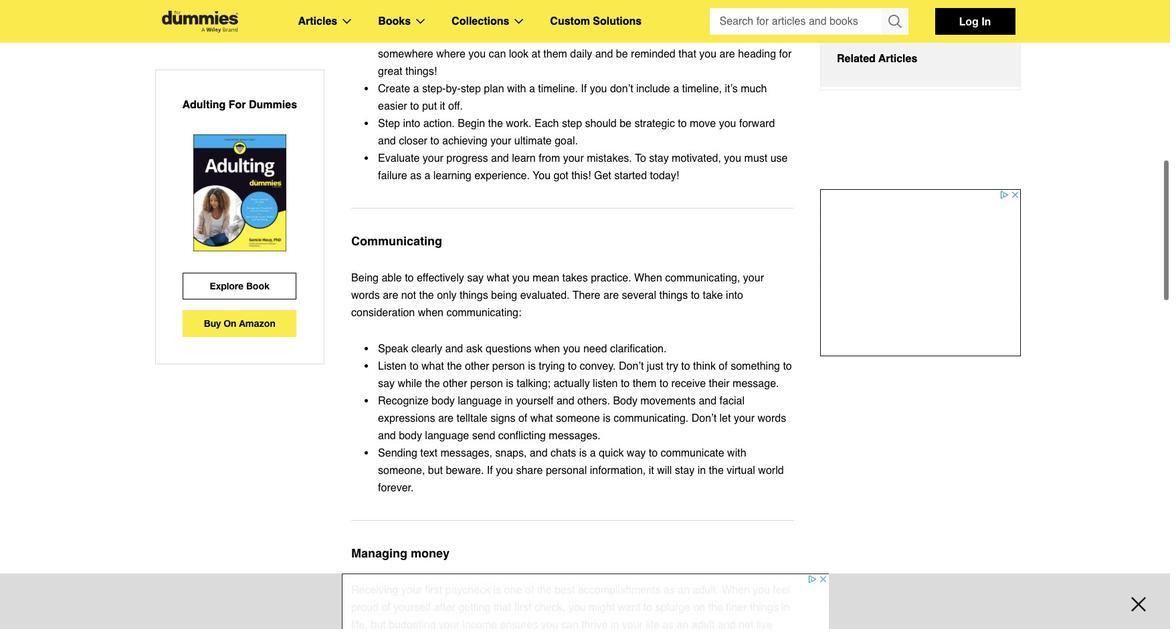 Task type: vqa. For each thing, say whether or not it's contained in the screenshot.
Log
yes



Task type: locate. For each thing, give the bounding box(es) containing it.
paycheck
[[445, 581, 491, 593]]

just
[[647, 357, 664, 369]]

1 vertical spatial first
[[515, 598, 532, 610]]

you up 'being'
[[513, 268, 530, 280]]

facial
[[720, 392, 745, 404]]

personal
[[546, 461, 587, 473]]

0 vertical spatial when
[[418, 303, 444, 315]]

that down one
[[494, 598, 512, 610]]

and up experience.
[[491, 149, 509, 161]]

are left heading
[[720, 44, 735, 56]]

the right 'while'
[[425, 374, 440, 386]]

in right down on the left top of page
[[487, 27, 495, 39]]

is left 'talking;'
[[506, 374, 514, 386]]

collections
[[452, 15, 510, 27]]

it inside 'write your goals down in a notebook or design a vision board. keep your goals somewhere where you can look at them daily and be reminded that you are heading for great things! create a step-by-step plan with a timeline. if you don't include a timeline, it's much easier to put it off. step into action. begin the work. each step should be strategic to move you forward and closer to achieving your ultimate goal. evaluate your progress and learn from your mistakes. to stay motivated, you must use failure as a learning experience. you got this! get started today!'
[[440, 96, 445, 108]]

words
[[351, 286, 380, 298], [758, 409, 787, 421]]

as up splurge
[[664, 581, 675, 593]]

1 horizontal spatial if
[[581, 79, 587, 91]]

conflicting
[[498, 426, 546, 438]]

body right recognize
[[432, 392, 455, 404]]

them inside speak clearly and ask questions when you need clarification. listen to what the other person is trying to convey. don't just try to think of something to say while the other person is talking; actually listen to them to receive their message. recognize body language in yourself and others. body movements and facial expressions are telltale signs of what someone is communicating. don't let your words and body language send conflicting messages. sending text messages, snaps, and chats is a quick way to communicate with someone, but beware. if you share personal information, it will stay in the virtual world forever.
[[633, 374, 657, 386]]

book
[[246, 280, 270, 292]]

1 vertical spatial be
[[620, 114, 632, 126]]

1 vertical spatial can
[[562, 616, 579, 628]]

adult
[[692, 616, 715, 628]]

if right beware.
[[487, 461, 493, 473]]

stay inside 'write your goals down in a notebook or design a vision board. keep your goals somewhere where you can look at them daily and be reminded that you are heading for great things! create a step-by-step plan with a timeline. if you don't include a timeline, it's much easier to put it off. step into action. begin the work. each step should be strategic to move you forward and closer to achieving your ultimate goal. evaluate your progress and learn from your mistakes. to stay motivated, you must use failure as a learning experience. you got this! get started today!'
[[649, 149, 669, 161]]

if
[[581, 79, 587, 91], [487, 461, 493, 473]]

1 goals from the left
[[430, 27, 455, 39]]

to left take
[[691, 286, 700, 298]]

articles
[[298, 15, 337, 27], [879, 49, 918, 61]]

beware.
[[446, 461, 484, 473]]

what up 'being'
[[487, 268, 510, 280]]

move
[[690, 114, 716, 126]]

0 horizontal spatial articles
[[298, 15, 337, 27]]

the up check,
[[537, 581, 552, 593]]

1 horizontal spatial say
[[467, 268, 484, 280]]

goals up heading
[[726, 27, 751, 39]]

0 horizontal spatial that
[[494, 598, 512, 610]]

to inside receiving your first paycheck is one of the best accomplishments as an adult. when you feel proud of yourself after getting that first check, you might want to splurge on the finer things in life, but budgeting your income ensures you can thrive in your life as an adult and not li
[[644, 598, 653, 610]]

several
[[622, 286, 657, 298]]

them down just
[[633, 374, 657, 386]]

0 horizontal spatial if
[[487, 461, 493, 473]]

might
[[589, 598, 615, 610]]

be
[[616, 44, 628, 56], [620, 114, 632, 126]]

0 vertical spatial if
[[581, 79, 587, 91]]

to up 'while'
[[410, 357, 419, 369]]

action.
[[423, 114, 455, 126]]

t
[[378, 9, 382, 21]]

1 vertical spatial words
[[758, 409, 787, 421]]

2 vertical spatial what
[[531, 409, 553, 421]]

1 horizontal spatial into
[[726, 286, 744, 298]]

imed.
[[382, 9, 408, 21]]

0 vertical spatial into
[[403, 114, 420, 126]]

0 horizontal spatial step
[[461, 79, 481, 91]]

don't
[[619, 357, 644, 369], [692, 409, 717, 421]]

virtual
[[727, 461, 756, 473]]

write
[[378, 27, 403, 39]]

stay down communicate
[[675, 461, 695, 473]]

with up virtual
[[728, 444, 747, 456]]

your down want
[[622, 616, 643, 628]]

0 vertical spatial not
[[401, 286, 416, 298]]

articles left "open article categories" image
[[298, 15, 337, 27]]

1 vertical spatial not
[[739, 616, 754, 628]]

1 vertical spatial say
[[378, 374, 395, 386]]

0 horizontal spatial first
[[425, 581, 442, 593]]

motivated,
[[672, 149, 721, 161]]

body
[[432, 392, 455, 404], [399, 426, 422, 438]]

language up telltale
[[458, 392, 502, 404]]

0 vertical spatial as
[[410, 166, 422, 178]]

the inside 'write your goals down in a notebook or design a vision board. keep your goals somewhere where you can look at them daily and be reminded that you are heading for great things! create a step-by-step plan with a timeline. if you don't include a timeline, it's much easier to put it off. step into action. begin the work. each step should be strategic to move you forward and closer to achieving your ultimate goal. evaluate your progress and learn from your mistakes. to stay motivated, you must use failure as a learning experience. you got this! get started today!'
[[488, 114, 503, 126]]

1 horizontal spatial what
[[487, 268, 510, 280]]

1 vertical spatial as
[[664, 581, 675, 593]]

text
[[420, 444, 438, 456]]

to up life
[[644, 598, 653, 610]]

to
[[635, 149, 646, 161]]

0 horizontal spatial but
[[371, 616, 386, 628]]

be down vision
[[616, 44, 628, 56]]

evaluate
[[378, 149, 420, 161]]

group
[[710, 8, 909, 35]]

explore
[[210, 280, 244, 292]]

0 vertical spatial but
[[428, 461, 443, 473]]

from
[[539, 149, 560, 161]]

with right plan
[[507, 79, 526, 91]]

0 horizontal spatial them
[[544, 44, 567, 56]]

0 vertical spatial words
[[351, 286, 380, 298]]

1 vertical spatial but
[[371, 616, 386, 628]]

0 horizontal spatial with
[[507, 79, 526, 91]]

communicating.
[[614, 409, 689, 421]]

not inside "being able to effectively say what you mean takes practice. when communicating, your words are not the only things being evaluated. there are several things to take into consideration when communicating:"
[[401, 286, 416, 298]]

1 horizontal spatial stay
[[675, 461, 695, 473]]

1 vertical spatial yourself
[[394, 598, 431, 610]]

1 vertical spatial body
[[399, 426, 422, 438]]

body down the expressions
[[399, 426, 422, 438]]

1 horizontal spatial when
[[535, 339, 560, 351]]

timeline,
[[682, 79, 722, 91]]

0 vertical spatial that
[[679, 44, 697, 56]]

consideration
[[351, 303, 415, 315]]

not
[[401, 286, 416, 298], [739, 616, 754, 628]]

yourself inside receiving your first paycheck is one of the best accomplishments as an adult. when you feel proud of yourself after getting that first check, you might want to splurge on the finer things in life, but budgeting your income ensures you can thrive in your life as an adult and not li
[[394, 598, 431, 610]]

what down "clearly"
[[422, 357, 444, 369]]

0 horizontal spatial yourself
[[394, 598, 431, 610]]

0 vertical spatial say
[[467, 268, 484, 280]]

you
[[533, 166, 551, 178]]

things up communicating:
[[460, 286, 488, 298]]

open collections list image
[[515, 19, 524, 24]]

say inside speak clearly and ask questions when you need clarification. listen to what the other person is trying to convey. don't just try to think of something to say while the other person is talking; actually listen to them to receive their message. recognize body language in yourself and others. body movements and facial expressions are telltale signs of what someone is communicating. don't let your words and body language send conflicting messages. sending text messages, snaps, and chats is a quick way to communicate with someone, but beware. if you share personal information, it will stay in the virtual world forever.
[[378, 374, 395, 386]]

into right take
[[726, 286, 744, 298]]

person down questions
[[492, 357, 525, 369]]

can left the look on the top left of the page
[[489, 44, 506, 56]]

should
[[585, 114, 617, 126]]

0 vertical spatial it
[[440, 96, 445, 108]]

1 horizontal spatial them
[[633, 374, 657, 386]]

1 horizontal spatial step
[[562, 114, 582, 126]]

buy on amazon
[[204, 318, 276, 329]]

1 horizontal spatial but
[[428, 461, 443, 473]]

0 vertical spatial other
[[465, 357, 490, 369]]

2 horizontal spatial things
[[750, 598, 779, 610]]

achieving
[[442, 131, 488, 143]]

step up goal.
[[562, 114, 582, 126]]

get
[[594, 166, 612, 178]]

notebook
[[507, 27, 551, 39]]

you down down on the left top of page
[[469, 44, 486, 56]]

1 vertical spatial stay
[[675, 461, 695, 473]]

language
[[458, 392, 502, 404], [425, 426, 469, 438]]

an up splurge
[[678, 581, 690, 593]]

1 vertical spatial with
[[728, 444, 747, 456]]

yourself up the budgeting
[[394, 598, 431, 610]]

yourself inside speak clearly and ask questions when you need clarification. listen to what the other person is trying to convey. don't just try to think of something to say while the other person is talking; actually listen to them to receive their message. recognize body language in yourself and others. body movements and facial expressions are telltale signs of what someone is communicating. don't let your words and body language send conflicting messages. sending text messages, snaps, and chats is a quick way to communicate with someone, but beware. if you share personal information, it will stay in the virtual world forever.
[[516, 392, 554, 404]]

1 vertical spatial them
[[633, 374, 657, 386]]

when up several
[[635, 268, 663, 280]]

0 vertical spatial stay
[[649, 149, 669, 161]]

your inside speak clearly and ask questions when you need clarification. listen to what the other person is trying to convey. don't just try to think of something to say while the other person is talking; actually listen to them to receive their message. recognize body language in yourself and others. body movements and facial expressions are telltale signs of what someone is communicating. don't let your words and body language send conflicting messages. sending text messages, snaps, and chats is a quick way to communicate with someone, but beware. if you share personal information, it will stay in the virtual world forever.
[[734, 409, 755, 421]]

it left will
[[649, 461, 654, 473]]

are inside speak clearly and ask questions when you need clarification. listen to what the other person is trying to convey. don't just try to think of something to say while the other person is talking; actually listen to them to receive their message. recognize body language in yourself and others. body movements and facial expressions are telltale signs of what someone is communicating. don't let your words and body language send conflicting messages. sending text messages, snaps, and chats is a quick way to communicate with someone, but beware. if you share personal information, it will stay in the virtual world forever.
[[438, 409, 454, 421]]

not down able
[[401, 286, 416, 298]]

talking;
[[517, 374, 551, 386]]

is inside receiving your first paycheck is one of the best accomplishments as an adult. when you feel proud of yourself after getting that first check, you might want to splurge on the finer things in life, but budgeting your income ensures you can thrive in your life as an adult and not li
[[494, 581, 501, 593]]

things inside receiving your first paycheck is one of the best accomplishments as an adult. when you feel proud of yourself after getting that first check, you might want to splurge on the finer things in life, but budgeting your income ensures you can thrive in your life as an adult and not li
[[750, 598, 779, 610]]

after
[[434, 598, 456, 610]]

and down actually
[[557, 392, 575, 404]]

0 vertical spatial advertisement element
[[821, 189, 1021, 357]]

1 vertical spatial don't
[[692, 409, 717, 421]]

1 vertical spatial it
[[649, 461, 654, 473]]

when inside "being able to effectively say what you mean takes practice. when communicating, your words are not the only things being evaluated. there are several things to take into consideration when communicating:"
[[635, 268, 663, 280]]

you left need on the bottom of page
[[563, 339, 581, 351]]

1 horizontal spatial when
[[722, 581, 750, 593]]

to up body
[[621, 374, 630, 386]]

is down others.
[[603, 409, 611, 421]]

related articles button
[[821, 27, 1021, 83]]

1 horizontal spatial articles
[[879, 49, 918, 61]]

when inside "being able to effectively say what you mean takes practice. when communicating, your words are not the only things being evaluated. there are several things to take into consideration when communicating:"
[[418, 303, 444, 315]]

things down communicating, on the right top of page
[[660, 286, 688, 298]]

1 horizontal spatial that
[[679, 44, 697, 56]]

1 vertical spatial an
[[677, 616, 689, 628]]

0 horizontal spatial when
[[418, 303, 444, 315]]

them down or
[[544, 44, 567, 56]]

as right life
[[663, 616, 674, 628]]

being
[[491, 286, 518, 298]]

the inside "being able to effectively say what you mean takes practice. when communicating, your words are not the only things being evaluated. there are several things to take into consideration when communicating:"
[[419, 286, 434, 298]]

but inside speak clearly and ask questions when you need clarification. listen to what the other person is trying to convey. don't just try to think of something to say while the other person is talking; actually listen to them to receive their message. recognize body language in yourself and others. body movements and facial expressions are telltale signs of what someone is communicating. don't let your words and body language send conflicting messages. sending text messages, snaps, and chats is a quick way to communicate with someone, but beware. if you share personal information, it will stay in the virtual world forever.
[[428, 461, 443, 473]]

got
[[554, 166, 569, 178]]

not down finer
[[739, 616, 754, 628]]

you inside "being able to effectively say what you mean takes practice. when communicating, your words are not the only things being evaluated. there are several things to take into consideration when communicating:"
[[513, 268, 530, 280]]

you down check,
[[541, 616, 559, 628]]

1 horizontal spatial it
[[649, 461, 654, 473]]

custom solutions
[[550, 15, 642, 27]]

look
[[509, 44, 529, 56]]

in inside 'write your goals down in a notebook or design a vision board. keep your goals somewhere where you can look at them daily and be reminded that you are heading for great things! create a step-by-step plan with a timeline. if you don't include a timeline, it's much easier to put it off. step into action. begin the work. each step should be strategic to move you forward and closer to achieving your ultimate goal. evaluate your progress and learn from your mistakes. to stay motivated, you must use failure as a learning experience. you got this! get started today!'
[[487, 27, 495, 39]]

heading
[[738, 44, 776, 56]]

your right let
[[734, 409, 755, 421]]

income
[[463, 616, 497, 628]]

ensures
[[500, 616, 538, 628]]

with inside speak clearly and ask questions when you need clarification. listen to what the other person is trying to convey. don't just try to think of something to say while the other person is talking; actually listen to them to receive their message. recognize body language in yourself and others. body movements and facial expressions are telltale signs of what someone is communicating. don't let your words and body language send conflicting messages. sending text messages, snaps, and chats is a quick way to communicate with someone, but beware. if you share personal information, it will stay in the virtual world forever.
[[728, 444, 747, 456]]

of up the conflicting
[[519, 409, 528, 421]]

2 horizontal spatial what
[[531, 409, 553, 421]]

0 vertical spatial what
[[487, 268, 510, 280]]

is left one
[[494, 581, 501, 593]]

a left quick at the bottom right of page
[[590, 444, 596, 456]]

adulting
[[182, 99, 226, 111]]

advertisement element
[[821, 189, 1021, 357], [342, 574, 829, 630]]

it left off.
[[440, 96, 445, 108]]

things
[[460, 286, 488, 298], [660, 286, 688, 298], [750, 598, 779, 610]]

2 vertical spatial as
[[663, 616, 674, 628]]

0 horizontal spatial what
[[422, 357, 444, 369]]

words down being
[[351, 286, 380, 298]]

goals up where
[[430, 27, 455, 39]]

are inside 'write your goals down in a notebook or design a vision board. keep your goals somewhere where you can look at them daily and be reminded that you are heading for great things! create a step-by-step plan with a timeline. if you don't include a timeline, it's much easier to put it off. step into action. begin the work. each step should be strategic to move you forward and closer to achieving your ultimate goal. evaluate your progress and learn from your mistakes. to stay motivated, you must use failure as a learning experience. you got this! get started today!'
[[720, 44, 735, 56]]

for
[[229, 99, 246, 111]]

into up closer
[[403, 114, 420, 126]]

0 vertical spatial don't
[[619, 357, 644, 369]]

0 vertical spatial when
[[635, 268, 663, 280]]

logo image
[[155, 10, 245, 32]]

but down text
[[428, 461, 443, 473]]

other
[[465, 357, 490, 369], [443, 374, 467, 386]]

1 horizontal spatial goals
[[726, 27, 751, 39]]

1 horizontal spatial yourself
[[516, 392, 554, 404]]

0 horizontal spatial goals
[[430, 27, 455, 39]]

easier
[[378, 96, 407, 108]]

1 vertical spatial if
[[487, 461, 493, 473]]

an
[[678, 581, 690, 593], [677, 616, 689, 628]]

0 vertical spatial step
[[461, 79, 481, 91]]

0 vertical spatial yourself
[[516, 392, 554, 404]]

open book categories image
[[416, 19, 425, 24]]

can
[[489, 44, 506, 56], [562, 616, 579, 628]]

words down message. at right bottom
[[758, 409, 787, 421]]

into inside 'write your goals down in a notebook or design a vision board. keep your goals somewhere where you can look at them daily and be reminded that you are heading for great things! create a step-by-step plan with a timeline. if you don't include a timeline, it's much easier to put it off. step into action. begin the work. each step should be strategic to move you forward and closer to achieving your ultimate goal. evaluate your progress and learn from your mistakes. to stay motivated, you must use failure as a learning experience. you got this! get started today!'
[[403, 114, 420, 126]]

an down splurge
[[677, 616, 689, 628]]

1 vertical spatial when
[[535, 339, 560, 351]]

1 horizontal spatial words
[[758, 409, 787, 421]]

vision
[[610, 27, 638, 39]]

that down the keep
[[679, 44, 697, 56]]

1 vertical spatial into
[[726, 286, 744, 298]]

step up off.
[[461, 79, 481, 91]]

articles inside related articles button
[[879, 49, 918, 61]]

0 vertical spatial body
[[432, 392, 455, 404]]

0 vertical spatial them
[[544, 44, 567, 56]]

say right effectively
[[467, 268, 484, 280]]

1 vertical spatial that
[[494, 598, 512, 610]]

but right life,
[[371, 616, 386, 628]]

be right the should
[[620, 114, 632, 126]]

them
[[544, 44, 567, 56], [633, 374, 657, 386]]

being able to effectively say what you mean takes practice. when communicating, your words are not the only things being evaluated. there are several things to take into consideration when communicating:
[[351, 268, 764, 315]]

a left vision
[[601, 27, 607, 39]]

with
[[507, 79, 526, 91], [728, 444, 747, 456]]

work.
[[506, 114, 532, 126]]

cookie consent banner dialog
[[0, 582, 1171, 630]]

messages.
[[549, 426, 601, 438]]

accomplishments
[[578, 581, 661, 593]]

is down messages.
[[579, 444, 587, 456]]

0 horizontal spatial stay
[[649, 149, 669, 161]]

buy
[[204, 318, 221, 329]]

1 vertical spatial language
[[425, 426, 469, 438]]

0 horizontal spatial when
[[635, 268, 663, 280]]

language up text
[[425, 426, 469, 438]]

0 horizontal spatial words
[[351, 286, 380, 298]]

0 horizontal spatial into
[[403, 114, 420, 126]]

are down able
[[383, 286, 398, 298]]

that inside 'write your goals down in a notebook or design a vision board. keep your goals somewhere where you can look at them daily and be reminded that you are heading for great things! create a step-by-step plan with a timeline. if you don't include a timeline, it's much easier to put it off. step into action. begin the work. each step should be strategic to move you forward and closer to achieving your ultimate goal. evaluate your progress and learn from your mistakes. to stay motivated, you must use failure as a learning experience. you got this! get started today!'
[[679, 44, 697, 56]]

0 vertical spatial can
[[489, 44, 506, 56]]

your right communicating, on the right top of page
[[743, 268, 764, 280]]

don't
[[610, 79, 634, 91]]

as right failure
[[410, 166, 422, 178]]

articles right related
[[879, 49, 918, 61]]

person down ask
[[470, 374, 503, 386]]

are down practice. at the right
[[604, 286, 619, 298]]

want
[[618, 598, 641, 610]]

1 vertical spatial other
[[443, 374, 467, 386]]

book image image
[[193, 135, 286, 252]]

1 horizontal spatial not
[[739, 616, 754, 628]]

a
[[498, 27, 504, 39], [601, 27, 607, 39], [413, 79, 419, 91], [529, 79, 535, 91], [673, 79, 679, 91], [425, 166, 431, 178], [590, 444, 596, 456]]

your down after
[[439, 616, 460, 628]]

stay up today!
[[649, 149, 669, 161]]

dummies
[[249, 99, 297, 111]]

1 vertical spatial when
[[722, 581, 750, 593]]

0 horizontal spatial say
[[378, 374, 395, 386]]

words inside "being able to effectively say what you mean takes practice. when communicating, your words are not the only things being evaluated. there are several things to take into consideration when communicating:"
[[351, 286, 380, 298]]

to up movements
[[660, 374, 669, 386]]

telltale
[[457, 409, 488, 421]]

questions
[[486, 339, 532, 351]]

first
[[425, 581, 442, 593], [515, 598, 532, 610]]

in up signs
[[505, 392, 513, 404]]

related articles tab list
[[821, 0, 1021, 86]]

0 horizontal spatial not
[[401, 286, 416, 298]]

begin
[[458, 114, 485, 126]]

a inside speak clearly and ask questions when you need clarification. listen to what the other person is trying to convey. don't just try to think of something to say while the other person is talking; actually listen to them to receive their message. recognize body language in yourself and others. body movements and facial expressions are telltale signs of what someone is communicating. don't let your words and body language send conflicting messages. sending text messages, snaps, and chats is a quick way to communicate with someone, but beware. if you share personal information, it will stay in the virtual world forever.
[[590, 444, 596, 456]]

when down only
[[418, 303, 444, 315]]

your down work.
[[491, 131, 512, 143]]

0 horizontal spatial it
[[440, 96, 445, 108]]

life,
[[351, 616, 368, 628]]

what up the conflicting
[[531, 409, 553, 421]]

when up finer
[[722, 581, 750, 593]]

if inside 'write your goals down in a notebook or design a vision board. keep your goals somewhere where you can look at them daily and be reminded that you are heading for great things! create a step-by-step plan with a timeline. if you don't include a timeline, it's much easier to put it off. step into action. begin the work. each step should be strategic to move you forward and closer to achieving your ultimate goal. evaluate your progress and learn from your mistakes. to stay motivated, you must use failure as a learning experience. you got this! get started today!'
[[581, 79, 587, 91]]

goal.
[[555, 131, 578, 143]]

must
[[745, 149, 768, 161]]

don't down clarification. on the bottom of page
[[619, 357, 644, 369]]

0 horizontal spatial don't
[[619, 357, 644, 369]]

create
[[378, 79, 410, 91]]

1 horizontal spatial don't
[[692, 409, 717, 421]]

your down goal.
[[563, 149, 584, 161]]



Task type: describe. For each thing, give the bounding box(es) containing it.
others.
[[578, 392, 610, 404]]

forward
[[740, 114, 775, 126]]

adulting for dummies
[[182, 99, 297, 111]]

and down the step
[[378, 131, 396, 143]]

1 vertical spatial step
[[562, 114, 582, 126]]

listen
[[593, 374, 618, 386]]

say inside "being able to effectively say what you mean takes practice. when communicating, your words are not the only things being evaluated. there are several things to take into consideration when communicating:"
[[467, 268, 484, 280]]

you down 'best'
[[569, 598, 586, 610]]

started
[[615, 166, 647, 178]]

evaluated.
[[520, 286, 570, 298]]

check,
[[535, 598, 566, 610]]

is up 'talking;'
[[528, 357, 536, 369]]

1 vertical spatial person
[[470, 374, 503, 386]]

with inside 'write your goals down in a notebook or design a vision board. keep your goals somewhere where you can look at them daily and be reminded that you are heading for great things! create a step-by-step plan with a timeline. if you don't include a timeline, it's much easier to put it off. step into action. begin the work. each step should be strategic to move you forward and closer to achieving your ultimate goal. evaluate your progress and learn from your mistakes. to stay motivated, you must use failure as a learning experience. you got this! get started today!'
[[507, 79, 526, 91]]

keep
[[674, 27, 699, 39]]

your inside "being able to effectively say what you mean takes practice. when communicating, your words are not the only things being evaluated. there are several things to take into consideration when communicating:"
[[743, 268, 764, 280]]

effectively
[[417, 268, 464, 280]]

learning
[[434, 166, 472, 178]]

as inside 'write your goals down in a notebook or design a vision board. keep your goals somewhere where you can look at them daily and be reminded that you are heading for great things! create a step-by-step plan with a timeline. if you don't include a timeline, it's much easier to put it off. step into action. begin the work. each step should be strategic to move you forward and closer to achieving your ultimate goal. evaluate your progress and learn from your mistakes. to stay motivated, you must use failure as a learning experience. you got this! get started today!'
[[410, 166, 422, 178]]

practice.
[[591, 268, 632, 280]]

being
[[351, 268, 379, 280]]

words inside speak clearly and ask questions when you need clarification. listen to what the other person is trying to convey. don't just try to think of something to say while the other person is talking; actually listen to them to receive their message. recognize body language in yourself and others. body movements and facial expressions are telltale signs of what someone is communicating. don't let your words and body language send conflicting messages. sending text messages, snaps, and chats is a quick way to communicate with someone, but beware. if you share personal information, it will stay in the virtual world forever.
[[758, 409, 787, 421]]

speak
[[378, 339, 409, 351]]

a left timeline.
[[529, 79, 535, 91]]

forever.
[[378, 479, 414, 491]]

stay inside speak clearly and ask questions when you need clarification. listen to what the other person is trying to convey. don't just try to think of something to say while the other person is talking; actually listen to them to receive their message. recognize body language in yourself and others. body movements and facial expressions are telltale signs of what someone is communicating. don't let your words and body language send conflicting messages. sending text messages, snaps, and chats is a quick way to communicate with someone, but beware. if you share personal information, it will stay in the virtual world forever.
[[675, 461, 695, 473]]

learn
[[512, 149, 536, 161]]

log
[[960, 15, 979, 27]]

related articles tab
[[821, 27, 1021, 83]]

can inside receiving your first paycheck is one of the best accomplishments as an adult. when you feel proud of yourself after getting that first check, you might want to splurge on the finer things in life, but budgeting your income ensures you can thrive in your life as an adult and not li
[[562, 616, 579, 628]]

managing
[[351, 543, 408, 557]]

experience.
[[475, 166, 530, 178]]

a left notebook
[[498, 27, 504, 39]]

and right daily
[[595, 44, 613, 56]]

it inside speak clearly and ask questions when you need clarification. listen to what the other person is trying to convey. don't just try to think of something to say while the other person is talking; actually listen to them to receive their message. recognize body language in yourself and others. body movements and facial expressions are telltale signs of what someone is communicating. don't let your words and body language send conflicting messages. sending text messages, snaps, and chats is a quick way to communicate with someone, but beware. if you share personal information, it will stay in the virtual world forever.
[[649, 461, 654, 473]]

one
[[504, 581, 522, 593]]

your up learning
[[423, 149, 444, 161]]

for
[[779, 44, 792, 56]]

2 goals from the left
[[726, 27, 751, 39]]

receiving
[[351, 581, 398, 593]]

their
[[709, 374, 730, 386]]

not inside receiving your first paycheck is one of the best accomplishments as an adult. when you feel proud of yourself after getting that first check, you might want to splurge on the finer things in life, but budgeting your income ensures you can thrive in your life as an adult and not li
[[739, 616, 754, 628]]

timeline.
[[538, 79, 578, 91]]

1 horizontal spatial first
[[515, 598, 532, 610]]

recognize
[[378, 392, 429, 404]]

on
[[224, 318, 237, 329]]

you right the move
[[719, 114, 737, 126]]

things!
[[406, 62, 437, 74]]

write your goals down in a notebook or design a vision board. keep your goals somewhere where you can look at them daily and be reminded that you are heading for great things! create a step-by-step plan with a timeline. if you don't include a timeline, it's much easier to put it off. step into action. begin the work. each step should be strategic to move you forward and closer to achieving your ultimate goal. evaluate your progress and learn from your mistakes. to stay motivated, you must use failure as a learning experience. you got this! get started today!
[[378, 27, 792, 178]]

0 vertical spatial be
[[616, 44, 628, 56]]

communicating,
[[666, 268, 741, 280]]

the up telltale
[[447, 357, 462, 369]]

receive
[[672, 374, 706, 386]]

0 horizontal spatial body
[[399, 426, 422, 438]]

of up their in the right of the page
[[719, 357, 728, 369]]

open article categories image
[[343, 19, 352, 24]]

need
[[584, 339, 607, 351]]

1 vertical spatial advertisement element
[[342, 574, 829, 630]]

you left the must
[[724, 149, 742, 161]]

0 vertical spatial first
[[425, 581, 442, 593]]

each
[[535, 114, 559, 126]]

the left virtual
[[709, 461, 724, 473]]

put
[[422, 96, 437, 108]]

life
[[646, 616, 660, 628]]

a left learning
[[425, 166, 431, 178]]

expressions
[[378, 409, 435, 421]]

best
[[555, 581, 575, 593]]

you up timeline,
[[700, 44, 717, 56]]

you left don't
[[590, 79, 607, 91]]

in down feel
[[782, 598, 790, 610]]

solutions
[[593, 15, 642, 27]]

step
[[378, 114, 400, 126]]

a left step-
[[413, 79, 419, 91]]

1 horizontal spatial body
[[432, 392, 455, 404]]

buy on amazon link
[[183, 311, 297, 337]]

this!
[[572, 166, 591, 178]]

something
[[731, 357, 780, 369]]

feel
[[773, 581, 791, 593]]

0 vertical spatial language
[[458, 392, 502, 404]]

and down their in the right of the page
[[699, 392, 717, 404]]

only
[[437, 286, 457, 298]]

chats
[[551, 444, 576, 456]]

your right the keep
[[702, 27, 723, 39]]

movements
[[641, 392, 696, 404]]

can inside 'write your goals down in a notebook or design a vision board. keep your goals somewhere where you can look at them daily and be reminded that you are heading for great things! create a step-by-step plan with a timeline. if you don't include a timeline, it's much easier to put it off. step into action. begin the work. each step should be strategic to move you forward and closer to achieving your ultimate goal. evaluate your progress and learn from your mistakes. to stay motivated, you must use failure as a learning experience. you got this! get started today!'
[[489, 44, 506, 56]]

when inside speak clearly and ask questions when you need clarification. listen to what the other person is trying to convey. don't just try to think of something to say while the other person is talking; actually listen to them to receive their message. recognize body language in yourself and others. body movements and facial expressions are telltale signs of what someone is communicating. don't let your words and body language send conflicting messages. sending text messages, snaps, and chats is a quick way to communicate with someone, but beware. if you share personal information, it will stay in the virtual world forever.
[[535, 339, 560, 351]]

strategic
[[635, 114, 675, 126]]

ultimate
[[515, 131, 552, 143]]

you down "snaps,"
[[496, 461, 513, 473]]

actually
[[554, 374, 590, 386]]

finer
[[726, 598, 747, 610]]

quick
[[599, 444, 624, 456]]

design
[[567, 27, 598, 39]]

them inside 'write your goals down in a notebook or design a vision board. keep your goals somewhere where you can look at them daily and be reminded that you are heading for great things! create a step-by-step plan with a timeline. if you don't include a timeline, it's much easier to put it off. step into action. begin the work. each step should be strategic to move you forward and closer to achieving your ultimate goal. evaluate your progress and learn from your mistakes. to stay motivated, you must use failure as a learning experience. you got this! get started today!'
[[544, 44, 567, 56]]

information,
[[590, 461, 646, 473]]

your down the open book categories image
[[406, 27, 427, 39]]

in right thrive
[[611, 616, 619, 628]]

failure
[[378, 166, 407, 178]]

and left ask
[[445, 339, 463, 351]]

related
[[837, 49, 876, 61]]

to up actually
[[568, 357, 577, 369]]

your up the budgeting
[[401, 581, 422, 593]]

to right something
[[783, 357, 792, 369]]

0 horizontal spatial things
[[460, 286, 488, 298]]

1 horizontal spatial things
[[660, 286, 688, 298]]

that inside receiving your first paycheck is one of the best accomplishments as an adult. when you feel proud of yourself after getting that first check, you might want to splurge on the finer things in life, but budgeting your income ensures you can thrive in your life as an adult and not li
[[494, 598, 512, 610]]

to right able
[[405, 268, 414, 280]]

today!
[[650, 166, 679, 178]]

messages,
[[441, 444, 492, 456]]

clearly
[[412, 339, 442, 351]]

explore book link
[[183, 273, 297, 300]]

takes
[[563, 268, 588, 280]]

Search for articles and books text field
[[710, 8, 883, 35]]

1 vertical spatial what
[[422, 357, 444, 369]]

proud
[[351, 598, 379, 610]]

daily
[[570, 44, 592, 56]]

and up the sending
[[378, 426, 396, 438]]

but inside receiving your first paycheck is one of the best accomplishments as an adult. when you feel proud of yourself after getting that first check, you might want to splurge on the finer things in life, but budgeting your income ensures you can thrive in your life as an adult and not li
[[371, 616, 386, 628]]

and inside receiving your first paycheck is one of the best accomplishments as an adult. when you feel proud of yourself after getting that first check, you might want to splurge on the finer things in life, but budgeting your income ensures you can thrive in your life as an adult and not li
[[718, 616, 736, 628]]

to right way at the right of page
[[649, 444, 658, 456]]

at
[[532, 44, 541, 56]]

0 vertical spatial articles
[[298, 15, 337, 27]]

0 vertical spatial an
[[678, 581, 690, 593]]

of right one
[[525, 581, 534, 593]]

great
[[378, 62, 403, 74]]

into inside "being able to effectively say what you mean takes practice. when communicating, your words are not the only things being evaluated. there are several things to take into consideration when communicating:"
[[726, 286, 744, 298]]

progress
[[447, 149, 488, 161]]

log in link
[[935, 8, 1016, 35]]

you left feel
[[753, 581, 770, 593]]

to down action.
[[431, 131, 440, 143]]

to left the move
[[678, 114, 687, 126]]

able
[[382, 268, 402, 280]]

down
[[458, 27, 484, 39]]

communicating
[[351, 230, 442, 244]]

of down receiving
[[382, 598, 391, 610]]

sending
[[378, 444, 417, 456]]

managing money
[[351, 543, 450, 557]]

closer
[[399, 131, 428, 143]]

try
[[667, 357, 679, 369]]

and up share
[[530, 444, 548, 456]]

in
[[982, 15, 991, 27]]

will
[[657, 461, 672, 473]]

0 vertical spatial person
[[492, 357, 525, 369]]

let
[[720, 409, 731, 421]]

adult.
[[693, 581, 719, 593]]

the right on
[[709, 598, 723, 610]]

include
[[637, 79, 670, 91]]

while
[[398, 374, 422, 386]]

or
[[554, 27, 564, 39]]

what inside "being able to effectively say what you mean takes practice. when communicating, your words are not the only things being evaluated. there are several things to take into consideration when communicating:"
[[487, 268, 510, 280]]

getting
[[459, 598, 491, 610]]

to left put
[[410, 96, 419, 108]]

in down communicate
[[698, 461, 706, 473]]

log in
[[960, 15, 991, 27]]

a right include on the top of the page
[[673, 79, 679, 91]]

to right try
[[682, 357, 690, 369]]

if inside speak clearly and ask questions when you need clarification. listen to what the other person is trying to convey. don't just try to think of something to say while the other person is talking; actually listen to them to receive their message. recognize body language in yourself and others. body movements and facial expressions are telltale signs of what someone is communicating. don't let your words and body language send conflicting messages. sending text messages, snaps, and chats is a quick way to communicate with someone, but beware. if you share personal information, it will stay in the virtual world forever.
[[487, 461, 493, 473]]

when inside receiving your first paycheck is one of the best accomplishments as an adult. when you feel proud of yourself after getting that first check, you might want to splurge on the finer things in life, but budgeting your income ensures you can thrive in your life as an adult and not li
[[722, 581, 750, 593]]



